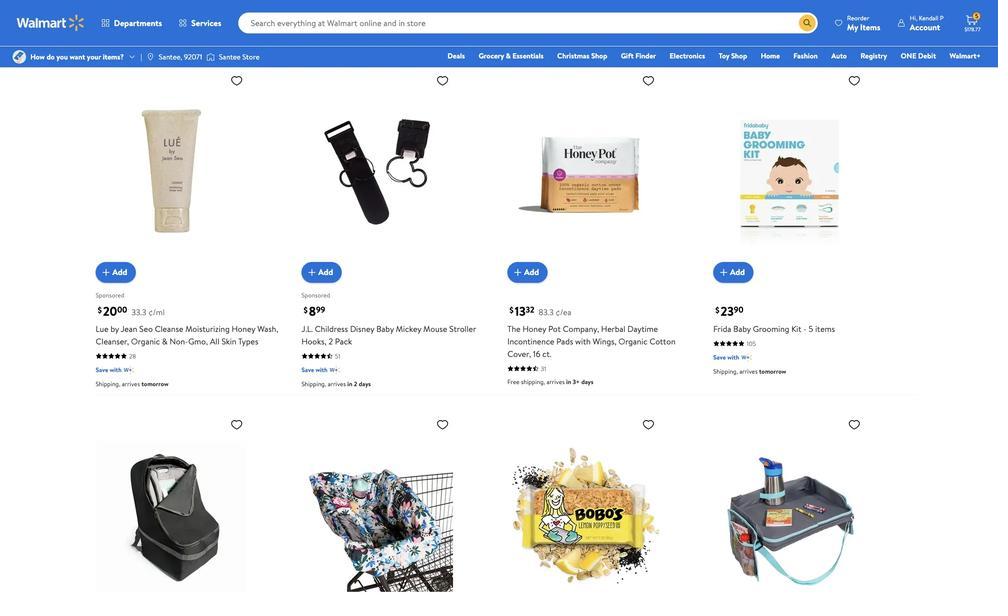 Task type: describe. For each thing, give the bounding box(es) containing it.
-
[[804, 323, 807, 335]]

walmart+ link
[[945, 50, 986, 62]]

auto link
[[827, 50, 852, 62]]

23
[[721, 302, 734, 320]]

28
[[129, 352, 136, 361]]

$178.77
[[965, 26, 981, 33]]

services
[[191, 17, 221, 29]]

1 horizontal spatial shipping, arrives in 2 days
[[302, 380, 371, 389]]

 image for santee store
[[206, 52, 215, 62]]

lue by jean seo cleanse moisturizing honey wash, cleanser, organic & non-gmo, all skin types image
[[96, 70, 247, 275]]

j.l. childress 3-in-1 travel lap tray and ipad tablet holder for kids 3 and older, grey/teal image
[[714, 414, 865, 597]]

home link
[[756, 50, 785, 62]]

santee, 92071
[[159, 52, 202, 62]]

one
[[901, 51, 917, 61]]

0 vertical spatial walmart plus image
[[124, 8, 134, 19]]

santee,
[[159, 52, 182, 62]]

departments
[[114, 17, 162, 29]]

31
[[541, 365, 546, 373]]

grocery
[[479, 51, 504, 61]]

reorder my items
[[847, 13, 881, 33]]

1 horizontal spatial tomorrow
[[347, 23, 375, 32]]

¢/ea
[[556, 307, 572, 318]]

how
[[30, 52, 45, 62]]

j.l. childress disney baby mickey mouse stroller hooks, 2 pack
[[302, 323, 476, 347]]

toy
[[719, 51, 730, 61]]

frida
[[714, 323, 732, 335]]

add button for 83.3 ¢/ea
[[508, 262, 548, 283]]

gift finder link
[[616, 50, 661, 62]]

0 horizontal spatial days
[[153, 23, 165, 32]]

$ 13 32 83.3 ¢/ea the honey pot company, herbal daytime incontinence pads with wings, organic cotton cover, 16 ct.
[[508, 302, 676, 360]]

toy shop
[[719, 51, 747, 61]]

tomorrow for 33.3 ¢/ml
[[141, 380, 169, 389]]

2 inside j.l. childress disney baby mickey mouse stroller hooks, 2 pack
[[329, 336, 333, 347]]

home
[[761, 51, 780, 61]]

0 horizontal spatial 5
[[809, 323, 814, 335]]

1 horizontal spatial shipping, arrives tomorrow
[[302, 23, 375, 32]]

christmas
[[557, 51, 590, 61]]

 image for how do you want your items?
[[13, 50, 26, 64]]

add for 33.3 ¢/ml
[[112, 267, 127, 278]]

105
[[747, 340, 756, 348]]

shipping, for 33.3 ¢/ml
[[96, 380, 120, 389]]

one debit
[[901, 51, 936, 61]]

items?
[[103, 52, 124, 62]]

frida baby grooming kit - 5 items
[[714, 323, 835, 335]]

hi, kendall p account
[[910, 13, 944, 33]]

mouse
[[423, 323, 447, 335]]

2 vertical spatial 2
[[354, 380, 357, 389]]

free shipping, arrives in 3+ days
[[508, 378, 594, 387]]

shipping, for 8
[[302, 380, 326, 389]]

13
[[515, 302, 526, 320]]

add to cart image for 83.3 ¢/ea
[[512, 266, 524, 279]]

grooming
[[753, 323, 790, 335]]

tomorrow for 23
[[759, 367, 786, 376]]

1 horizontal spatial &
[[506, 51, 511, 61]]

pot
[[548, 323, 561, 335]]

add to favorites list, j.l. childress disney baby mickey mouse stroller hooks, 2 pack image
[[436, 74, 449, 87]]

grocery & essentials
[[479, 51, 544, 61]]

organic inside $ 13 32 83.3 ¢/ea the honey pot company, herbal daytime incontinence pads with wings, organic cotton cover, 16 ct.
[[619, 336, 648, 347]]

registry
[[861, 51, 887, 61]]

cleanser,
[[96, 336, 129, 347]]

add button for 23
[[714, 262, 754, 283]]

types
[[238, 336, 258, 347]]

childress
[[315, 323, 348, 335]]

mickey
[[396, 323, 421, 335]]

2 horizontal spatial days
[[581, 378, 594, 387]]

90
[[734, 304, 744, 316]]

add to favorites list, frida baby grooming kit - 5 items image
[[848, 74, 861, 87]]

herbal
[[601, 323, 626, 335]]

christmas shop link
[[553, 50, 612, 62]]

kendall
[[919, 13, 939, 22]]

want
[[70, 52, 85, 62]]

83.3
[[539, 307, 554, 318]]

one debit link
[[896, 50, 941, 62]]

1 horizontal spatial in
[[347, 380, 353, 389]]

search icon image
[[803, 19, 812, 27]]

deals
[[448, 51, 465, 61]]

add for 83.3 ¢/ea
[[524, 267, 539, 278]]

disney
[[350, 323, 374, 335]]

sponsored for 33.3 ¢/ml
[[96, 291, 124, 300]]

lue
[[96, 323, 109, 335]]

j.l. childress disney baby mickey mouse stroller hooks, 2 pack image
[[302, 70, 453, 275]]

bobo's oat bars, gluten free, lemon poppyseed, 3 oz, 12 count image
[[508, 414, 659, 597]]

deals link
[[443, 50, 470, 62]]

organic inside $ 20 00 33.3 ¢/ml lue by jean seo cleanse moisturizing honey wash, cleanser, organic & non-gmo, all skin types
[[131, 336, 160, 347]]

all
[[210, 336, 220, 347]]

add button for 8
[[302, 262, 342, 283]]

0 horizontal spatial in
[[141, 23, 147, 32]]

walmart+
[[950, 51, 981, 61]]

cleanse
[[155, 323, 183, 335]]

add to favorites list, the honey pot company, herbal daytime incontinence pads with wings, organic cotton cover, 16 ct. image
[[642, 74, 655, 87]]

you
[[56, 52, 68, 62]]

Walmart Site-Wide search field
[[238, 13, 818, 33]]

non-
[[170, 336, 188, 347]]

shipping, arrives tomorrow for 23
[[714, 367, 786, 376]]

19
[[541, 8, 547, 16]]

ct.
[[543, 348, 552, 360]]

$ 20 00 33.3 ¢/ml lue by jean seo cleanse moisturizing honey wash, cleanser, organic & non-gmo, all skin types
[[96, 302, 278, 347]]

the honey pot company, herbal daytime incontinence pads with wings, organic cotton cover, 16 ct. image
[[508, 70, 659, 275]]

add for 8
[[318, 267, 333, 278]]

92071
[[184, 52, 202, 62]]

do
[[47, 52, 55, 62]]

add to favorites list, disney baby by j.l. childress shopping cart and high chair cover, minnie mouse multi-color image
[[436, 418, 449, 432]]

with inside $ 13 32 83.3 ¢/ea the honey pot company, herbal daytime incontinence pads with wings, organic cotton cover, 16 ct.
[[575, 336, 591, 347]]

jean
[[121, 323, 137, 335]]

shipping,
[[521, 378, 545, 387]]

$ 8 99
[[304, 302, 325, 320]]



Task type: vqa. For each thing, say whether or not it's contained in the screenshot.
|
yes



Task type: locate. For each thing, give the bounding box(es) containing it.
fashion
[[794, 51, 818, 61]]

2 baby from the left
[[734, 323, 751, 335]]

auto
[[832, 51, 847, 61]]

2
[[148, 23, 151, 32], [329, 336, 333, 347], [354, 380, 357, 389]]

0 horizontal spatial shop
[[591, 51, 607, 61]]

5 inside 5 $178.77
[[975, 12, 979, 20]]

$ for 20
[[98, 305, 102, 316]]

1 horizontal spatial 5
[[975, 12, 979, 20]]

cotton
[[650, 336, 676, 347]]

$ inside $ 20 00 33.3 ¢/ml lue by jean seo cleanse moisturizing honey wash, cleanser, organic & non-gmo, all skin types
[[98, 305, 102, 316]]

8
[[309, 302, 316, 320]]

finder
[[636, 51, 656, 61]]

2 shop from the left
[[731, 51, 747, 61]]

walmart plus image up items?
[[124, 8, 134, 19]]

frida baby grooming kit - 5 items image
[[714, 70, 865, 275]]

add to favorites list, bobo's oat bars, gluten free, lemon poppyseed, 3 oz, 12 count image
[[642, 418, 655, 432]]

organic
[[131, 336, 160, 347], [619, 336, 648, 347]]

3 add to cart image from the left
[[512, 266, 524, 279]]

j.l. childress ultimate padded backpack car seat travel bag and carrier, black/grey image
[[96, 414, 247, 597]]

shipping, arrives in 2 days up |
[[96, 23, 165, 32]]

$ inside $ 13 32 83.3 ¢/ea the honey pot company, herbal daytime incontinence pads with wings, organic cotton cover, 16 ct.
[[510, 305, 514, 316]]

honey up types
[[232, 323, 255, 335]]

in down pack
[[347, 380, 353, 389]]

1 vertical spatial 5
[[809, 323, 814, 335]]

1 sponsored from the left
[[96, 291, 124, 300]]

$
[[98, 305, 102, 316], [304, 305, 308, 316], [510, 305, 514, 316], [716, 305, 720, 316]]

1 add to cart image from the left
[[100, 266, 112, 279]]

add button up 32
[[508, 262, 548, 283]]

$ 23 90
[[716, 302, 744, 320]]

32
[[526, 304, 535, 316]]

shop
[[591, 51, 607, 61], [731, 51, 747, 61]]

pads
[[557, 336, 573, 347]]

your
[[87, 52, 101, 62]]

0 horizontal spatial shipping, arrives in 2 days
[[96, 23, 165, 32]]

items
[[816, 323, 835, 335]]

add to cart image up 13
[[512, 266, 524, 279]]

1 honey from the left
[[232, 323, 255, 335]]

2 vertical spatial tomorrow
[[141, 380, 169, 389]]

1 horizontal spatial days
[[359, 380, 371, 389]]

electronics link
[[665, 50, 710, 62]]

skin
[[222, 336, 236, 347]]

0 vertical spatial 5
[[975, 12, 979, 20]]

$ for 13
[[510, 305, 514, 316]]

add to cart image up 23
[[718, 266, 730, 279]]

honey
[[232, 323, 255, 335], [523, 323, 546, 335]]

1 horizontal spatial honey
[[523, 323, 546, 335]]

2 vertical spatial shipping, arrives tomorrow
[[96, 380, 169, 389]]

1 vertical spatial shipping, arrives tomorrow
[[714, 367, 786, 376]]

1 add button from the left
[[96, 262, 136, 283]]

0 horizontal spatial &
[[162, 336, 168, 347]]

1 shop from the left
[[591, 51, 607, 61]]

0 vertical spatial 2
[[148, 23, 151, 32]]

1 vertical spatial &
[[162, 336, 168, 347]]

4 add to cart image from the left
[[718, 266, 730, 279]]

christmas shop
[[557, 51, 607, 61]]

honey inside $ 13 32 83.3 ¢/ea the honey pot company, herbal daytime incontinence pads with wings, organic cotton cover, 16 ct.
[[523, 323, 546, 335]]

services button
[[170, 10, 230, 36]]

walmart plus image
[[330, 8, 340, 19], [742, 9, 752, 19], [742, 353, 752, 363], [124, 365, 134, 376]]

cover,
[[508, 348, 531, 360]]

essentials
[[513, 51, 544, 61]]

4 add button from the left
[[714, 262, 754, 283]]

add to cart image for 8
[[306, 266, 318, 279]]

1 horizontal spatial walmart plus image
[[330, 365, 340, 376]]

baby right disney
[[376, 323, 394, 335]]

add to favorites list, j.l. childress ultimate padded backpack car seat travel bag and carrier, black/grey image
[[231, 418, 243, 432]]

add
[[112, 267, 127, 278], [318, 267, 333, 278], [524, 267, 539, 278], [730, 267, 745, 278]]

5 right -
[[809, 323, 814, 335]]

0 horizontal spatial  image
[[13, 50, 26, 64]]

51
[[335, 352, 340, 361]]

00
[[117, 304, 127, 316]]

2 organic from the left
[[619, 336, 648, 347]]

seo
[[139, 323, 153, 335]]

1 vertical spatial tomorrow
[[759, 367, 786, 376]]

5 $178.77
[[965, 12, 981, 33]]

$ left 23
[[716, 305, 720, 316]]

free
[[508, 378, 520, 387]]

$ inside "$ 23 90"
[[716, 305, 720, 316]]

3 $ from the left
[[510, 305, 514, 316]]

add up 00
[[112, 267, 127, 278]]

1 horizontal spatial 2
[[329, 336, 333, 347]]

4 add from the left
[[730, 267, 745, 278]]

0 vertical spatial shipping, arrives tomorrow
[[302, 23, 375, 32]]

walmart plus image down 51
[[330, 365, 340, 376]]

sponsored up 20
[[96, 291, 124, 300]]

shipping, arrives in 2 days down 51
[[302, 380, 371, 389]]

add for 23
[[730, 267, 745, 278]]

shop right toy
[[731, 51, 747, 61]]

$ left 8
[[304, 305, 308, 316]]

incontinence
[[508, 336, 555, 347]]

2 horizontal spatial in
[[566, 378, 571, 387]]

sponsored up 99
[[302, 291, 330, 300]]

 image left how
[[13, 50, 26, 64]]

1 horizontal spatial sponsored
[[302, 291, 330, 300]]

1 vertical spatial 2
[[329, 336, 333, 347]]

2 horizontal spatial shipping, arrives tomorrow
[[714, 367, 786, 376]]

2 horizontal spatial 2
[[354, 380, 357, 389]]

1 horizontal spatial organic
[[619, 336, 648, 347]]

arrives
[[122, 23, 140, 32], [328, 23, 346, 32], [740, 367, 758, 376], [547, 378, 565, 387], [122, 380, 140, 389], [328, 380, 346, 389]]

2 $ from the left
[[304, 305, 308, 316]]

16
[[533, 348, 541, 360]]

0 horizontal spatial 2
[[148, 23, 151, 32]]

1 horizontal spatial baby
[[734, 323, 751, 335]]

fashion link
[[789, 50, 823, 62]]

p
[[940, 13, 944, 22]]

kit
[[792, 323, 802, 335]]

baby up 105
[[734, 323, 751, 335]]

add button up 00
[[96, 262, 136, 283]]

days
[[153, 23, 165, 32], [581, 378, 594, 387], [359, 380, 371, 389]]

0 horizontal spatial tomorrow
[[141, 380, 169, 389]]

walmart plus image
[[124, 8, 134, 19], [330, 365, 340, 376]]

save with
[[96, 9, 122, 18], [302, 9, 328, 18], [714, 9, 740, 18], [714, 353, 740, 362], [96, 366, 122, 375], [302, 366, 328, 375]]

20
[[103, 302, 117, 320]]

0 vertical spatial &
[[506, 51, 511, 61]]

baby inside j.l. childress disney baby mickey mouse stroller hooks, 2 pack
[[376, 323, 394, 335]]

2 add button from the left
[[302, 262, 342, 283]]

j.l.
[[302, 323, 313, 335]]

5 up $178.77
[[975, 12, 979, 20]]

1 baby from the left
[[376, 323, 394, 335]]

1 $ from the left
[[98, 305, 102, 316]]

5
[[975, 12, 979, 20], [809, 323, 814, 335]]

2 honey from the left
[[523, 323, 546, 335]]

shop for christmas shop
[[591, 51, 607, 61]]

|
[[141, 52, 142, 62]]

Search search field
[[238, 13, 818, 33]]

33.3
[[131, 307, 146, 318]]

honey up 'incontinence'
[[523, 323, 546, 335]]

add to favorites list, lue by jean seo cleanse moisturizing honey wash, cleanser, organic & non-gmo, all skin types image
[[231, 74, 243, 87]]

wash,
[[257, 323, 278, 335]]

4 $ from the left
[[716, 305, 720, 316]]

shipping, for 23
[[714, 367, 738, 376]]

1 horizontal spatial  image
[[206, 52, 215, 62]]

with
[[110, 9, 122, 18], [316, 9, 328, 18], [728, 9, 740, 18], [575, 336, 591, 347], [728, 353, 740, 362], [110, 366, 122, 375], [316, 366, 328, 375]]

&
[[506, 51, 511, 61], [162, 336, 168, 347]]

add up 32
[[524, 267, 539, 278]]

2 sponsored from the left
[[302, 291, 330, 300]]

 image
[[146, 53, 155, 61]]

0 vertical spatial shipping, arrives in 2 days
[[96, 23, 165, 32]]

0 horizontal spatial organic
[[131, 336, 160, 347]]

in left the 3+
[[566, 378, 571, 387]]

3+
[[573, 378, 580, 387]]

add to cart image for 33.3 ¢/ml
[[100, 266, 112, 279]]

disney baby by j.l. childress shopping cart and high chair cover, minnie mouse multi-color image
[[302, 414, 453, 597]]

& inside $ 20 00 33.3 ¢/ml lue by jean seo cleanse moisturizing honey wash, cleanser, organic & non-gmo, all skin types
[[162, 336, 168, 347]]

1 add from the left
[[112, 267, 127, 278]]

shop right christmas
[[591, 51, 607, 61]]

$ for 23
[[716, 305, 720, 316]]

gmo,
[[188, 336, 208, 347]]

add to cart image
[[100, 266, 112, 279], [306, 266, 318, 279], [512, 266, 524, 279], [718, 266, 730, 279]]

& down cleanse
[[162, 336, 168, 347]]

shipping, arrives tomorrow for 33.3 ¢/ml
[[96, 380, 169, 389]]

add button up 90 on the bottom
[[714, 262, 754, 283]]

¢/ml
[[148, 307, 165, 318]]

by
[[111, 323, 119, 335]]

add to cart image up 99
[[306, 266, 318, 279]]

shop for toy shop
[[731, 51, 747, 61]]

in up |
[[141, 23, 147, 32]]

1 vertical spatial walmart plus image
[[330, 365, 340, 376]]

3 add button from the left
[[508, 262, 548, 283]]

0 horizontal spatial honey
[[232, 323, 255, 335]]

1 organic from the left
[[131, 336, 160, 347]]

moisturizing
[[185, 323, 230, 335]]

hooks,
[[302, 336, 327, 347]]

organic down 'seo'
[[131, 336, 160, 347]]

$ for 8
[[304, 305, 308, 316]]

company,
[[563, 323, 599, 335]]

my
[[847, 21, 858, 33]]

stroller
[[449, 323, 476, 335]]

toy shop link
[[714, 50, 752, 62]]

0 horizontal spatial baby
[[376, 323, 394, 335]]

2 horizontal spatial tomorrow
[[759, 367, 786, 376]]

add to favorites list, j.l. childress 3-in-1 travel lap tray and ipad tablet holder for kids 3 and older, grey/teal image
[[848, 418, 861, 432]]

reorder
[[847, 13, 870, 22]]

santee store
[[219, 52, 260, 62]]

99
[[316, 304, 325, 316]]

organic down daytime
[[619, 336, 648, 347]]

& right grocery
[[506, 51, 511, 61]]

grocery & essentials link
[[474, 50, 549, 62]]

debit
[[918, 51, 936, 61]]

 image right 92071
[[206, 52, 215, 62]]

0 horizontal spatial shipping, arrives tomorrow
[[96, 380, 169, 389]]

add up 90 on the bottom
[[730, 267, 745, 278]]

the
[[508, 323, 521, 335]]

sponsored for 8
[[302, 291, 330, 300]]

account
[[910, 21, 941, 33]]

2 add from the left
[[318, 267, 333, 278]]

walmart image
[[17, 15, 85, 31]]

add button for 33.3 ¢/ml
[[96, 262, 136, 283]]

$ left 20
[[98, 305, 102, 316]]

$ left 13
[[510, 305, 514, 316]]

add button up 99
[[302, 262, 342, 283]]

registry link
[[856, 50, 892, 62]]

add to cart image up 20
[[100, 266, 112, 279]]

daytime
[[628, 323, 658, 335]]

0 vertical spatial tomorrow
[[347, 23, 375, 32]]

0 horizontal spatial sponsored
[[96, 291, 124, 300]]

honey inside $ 20 00 33.3 ¢/ml lue by jean seo cleanse moisturizing honey wash, cleanser, organic & non-gmo, all skin types
[[232, 323, 255, 335]]

3 add from the left
[[524, 267, 539, 278]]

1 horizontal spatial shop
[[731, 51, 747, 61]]

tomorrow
[[347, 23, 375, 32], [759, 367, 786, 376], [141, 380, 169, 389]]

2 add to cart image from the left
[[306, 266, 318, 279]]

$ inside $ 8 99
[[304, 305, 308, 316]]

add up 99
[[318, 267, 333, 278]]

0 horizontal spatial walmart plus image
[[124, 8, 134, 19]]

add to cart image for 23
[[718, 266, 730, 279]]

hi,
[[910, 13, 918, 22]]

1 vertical spatial shipping, arrives in 2 days
[[302, 380, 371, 389]]

 image
[[13, 50, 26, 64], [206, 52, 215, 62]]

how do you want your items?
[[30, 52, 124, 62]]



